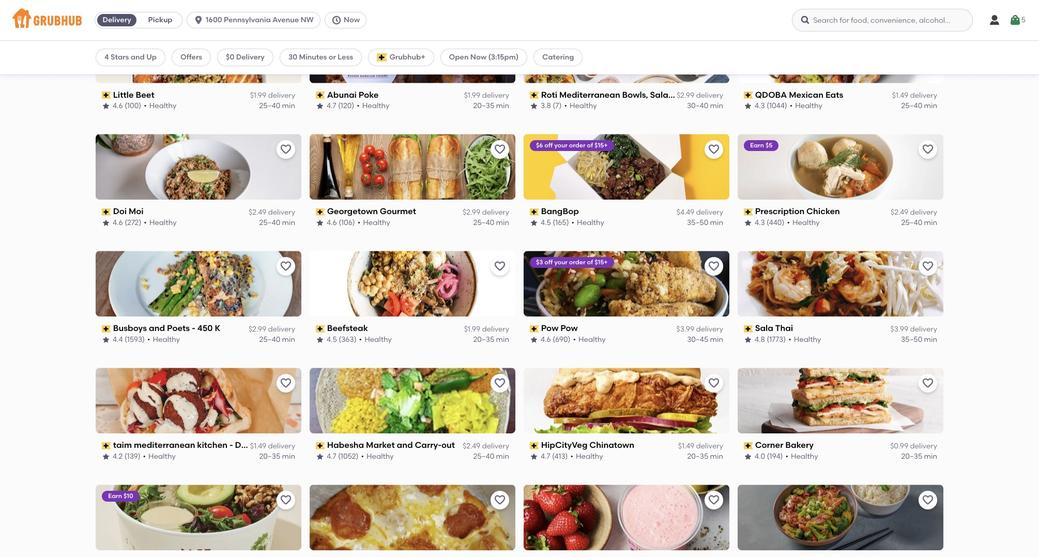 Task type: vqa. For each thing, say whether or not it's contained in the screenshot.


Task type: locate. For each thing, give the bounding box(es) containing it.
4.3
[[755, 101, 765, 110], [755, 218, 765, 227]]

earn for abunai poke
[[322, 25, 336, 32]]

subscription pass image
[[316, 91, 325, 99], [316, 208, 325, 216], [530, 208, 539, 216], [744, 208, 754, 216], [530, 442, 539, 449], [744, 442, 754, 449]]

$2.49 delivery
[[249, 208, 295, 217], [891, 208, 938, 217], [463, 442, 510, 450]]

subscription pass image for hipcityveg chinatown
[[530, 442, 539, 449]]

1 vertical spatial off
[[545, 259, 553, 266]]

taim mediterranean kitchen - dupont circle logo image
[[96, 368, 302, 434]]

carry-
[[415, 440, 442, 450]]

$3.99
[[677, 325, 695, 333], [891, 325, 909, 333]]

4.3 (440)
[[755, 218, 785, 227]]

your for bangbop
[[555, 142, 568, 149]]

4 stars and up
[[104, 53, 157, 62]]

2 vertical spatial $2.99
[[249, 325, 266, 333]]

earn left $10
[[108, 493, 122, 500]]

star icon image left 4.5 (363)
[[316, 336, 324, 344]]

$3.99 delivery up proceed at the bottom
[[891, 325, 938, 333]]

0 horizontal spatial $2.99
[[249, 325, 266, 333]]

1 horizontal spatial pow
[[561, 323, 578, 333]]

2 horizontal spatial $1.49
[[893, 91, 909, 100]]

1 horizontal spatial $5
[[338, 25, 345, 32]]

1 horizontal spatial $2.99
[[463, 208, 481, 217]]

save this restaurant image for the busboys and poets - 450 k logo
[[280, 260, 292, 273]]

1 horizontal spatial svg image
[[1010, 14, 1022, 26]]

$0 right offers
[[226, 53, 234, 62]]

0 horizontal spatial svg image
[[801, 15, 811, 25]]

star icon image for georgetown gourmet
[[316, 219, 324, 227]]

save this restaurant image for doi moi logo
[[280, 144, 292, 156]]

delivery
[[268, 91, 295, 100], [482, 91, 510, 100], [697, 91, 724, 100], [911, 91, 938, 100], [268, 208, 295, 217], [482, 208, 510, 217], [697, 208, 724, 217], [911, 208, 938, 217], [268, 325, 295, 333], [482, 325, 510, 333], [696, 325, 724, 333], [911, 325, 938, 333], [268, 442, 295, 450], [482, 442, 510, 450], [696, 442, 724, 450], [911, 442, 938, 450]]

healthy down poke in the top of the page
[[363, 101, 390, 110]]

1 vertical spatial delivery
[[759, 25, 784, 32]]

min
[[282, 101, 295, 110], [496, 101, 510, 110], [711, 101, 724, 110], [925, 101, 938, 110], [282, 218, 295, 227], [496, 218, 510, 227], [711, 218, 724, 227], [925, 218, 938, 227], [282, 335, 295, 344], [496, 335, 510, 344], [711, 335, 724, 344], [925, 335, 938, 344], [282, 452, 295, 461], [496, 452, 510, 461], [711, 452, 724, 461], [925, 452, 938, 461]]

roti
[[541, 90, 558, 100]]

25–40 min
[[259, 101, 295, 110], [902, 101, 938, 110], [259, 218, 295, 227], [474, 218, 510, 227], [902, 218, 938, 227], [259, 335, 295, 344], [474, 452, 510, 461]]

(1593)
[[125, 335, 145, 344]]

star icon image left 3.8
[[530, 102, 538, 110]]

healthy for prescription chicken
[[793, 218, 820, 227]]

taim
[[113, 440, 132, 450]]

$5 up 4 stars and up
[[124, 25, 131, 32]]

now
[[344, 16, 360, 24], [471, 53, 487, 62]]

healthy down hipcityveg chinatown
[[576, 452, 604, 461]]

1600 pennsylvania avenue nw button
[[187, 12, 325, 28]]

4.4 (1593)
[[113, 335, 145, 344]]

save this restaurant image for the georgetown gourmet logo
[[494, 144, 506, 156]]

off for pow pow
[[545, 259, 553, 266]]

1 vertical spatial 35–50 min
[[902, 335, 938, 344]]

0 vertical spatial order
[[812, 25, 829, 32]]

subscription pass image left beefsteak
[[316, 325, 325, 332]]

- left dupont
[[230, 440, 233, 450]]

star icon image left 4.6 (106)
[[316, 219, 324, 227]]

• right (272)
[[144, 218, 147, 227]]

earn $5 for abunai
[[322, 25, 345, 32]]

$2.49 for prescription chicken
[[891, 208, 909, 217]]

• right the "(413)"
[[571, 452, 574, 461]]

0 vertical spatial $0
[[751, 25, 758, 32]]

35–50 up proceed at the bottom
[[902, 335, 923, 344]]

0 vertical spatial now
[[344, 16, 360, 24]]

market
[[366, 440, 395, 450]]

1 $3.99 delivery from the left
[[677, 325, 724, 333]]

healthy down bakery
[[791, 452, 819, 461]]

1 vertical spatial $15+
[[595, 142, 608, 149]]

star icon image for hipcityveg chinatown
[[530, 453, 538, 461]]

chicken
[[807, 207, 841, 216]]

earn up or
[[322, 25, 336, 32]]

hipcityveg chinatown
[[541, 440, 635, 450]]

habesha
[[327, 440, 364, 450]]

earn $5 down 4.3 (1044) on the top of page
[[751, 142, 773, 149]]

• healthy right (165) on the top right of page
[[572, 218, 605, 227]]

subscription pass image for pow pow
[[530, 325, 539, 332]]

1 vertical spatial order
[[569, 142, 586, 149]]

$2.49 for habesha market and carry-out
[[463, 442, 481, 450]]

2 horizontal spatial $5
[[766, 142, 773, 149]]

• healthy down the mediterranean
[[143, 452, 176, 461]]

subscription pass image left little
[[102, 91, 111, 99]]

(165)
[[553, 218, 569, 227]]

healthy right (272)
[[149, 218, 177, 227]]

pickup
[[148, 16, 173, 24]]

1 horizontal spatial delivery
[[236, 53, 265, 62]]

4.5 for beefsteak
[[327, 335, 337, 344]]

(413)
[[552, 452, 568, 461]]

healthy down prescription chicken
[[793, 218, 820, 227]]

star icon image for roti mediterranean bowls, salads & pitas
[[530, 102, 538, 110]]

1 horizontal spatial 4.5
[[541, 218, 551, 227]]

your right '$3'
[[555, 259, 568, 266]]

now up less
[[344, 16, 360, 24]]

star icon image left "4.0"
[[744, 453, 753, 461]]

healthy right (165) on the top right of page
[[577, 218, 605, 227]]

0 vertical spatial 35–50
[[687, 218, 709, 227]]

20–35
[[474, 101, 495, 110], [474, 335, 495, 344], [259, 452, 280, 461], [688, 452, 709, 461], [902, 452, 923, 461]]

• healthy for busboys and poets - 450 k
[[147, 335, 180, 344]]

1 vertical spatial $2.99
[[463, 208, 481, 217]]

subscription pass image left sala
[[744, 325, 754, 332]]

up
[[146, 53, 157, 62]]

$0.99 delivery
[[891, 442, 938, 450]]

hipcityveg chinatown logo image
[[524, 368, 730, 434]]

star icon image left 4.8
[[744, 336, 753, 344]]

delivery for abunai poke
[[482, 91, 510, 100]]

4.5 left (165) on the top right of page
[[541, 218, 551, 227]]

less
[[338, 53, 353, 62]]

0 horizontal spatial $1.49 delivery
[[250, 442, 295, 450]]

0 horizontal spatial $3.99
[[677, 325, 695, 333]]

dupont
[[235, 440, 265, 450]]

min for habesha market and carry-out
[[496, 452, 510, 461]]

checkout
[[960, 346, 995, 355]]

circle
[[267, 440, 292, 450]]

2 horizontal spatial and
[[397, 440, 413, 450]]

$5
[[124, 25, 131, 32], [338, 25, 345, 32], [766, 142, 773, 149]]

earn $5
[[108, 25, 131, 32], [322, 25, 345, 32], [751, 142, 773, 149]]

1 horizontal spatial 35–50 min
[[902, 335, 938, 344]]

little beet logo image
[[96, 17, 302, 83]]

4.3 for qdoba mexican eats
[[755, 101, 765, 110]]

• healthy for bangbop
[[572, 218, 605, 227]]

subscription pass image left hipcityveg
[[530, 442, 539, 449]]

star icon image left 4.7 (1052)
[[316, 453, 324, 461]]

• healthy
[[144, 101, 177, 110], [357, 101, 390, 110], [565, 101, 597, 110], [790, 101, 823, 110], [144, 218, 177, 227], [358, 218, 391, 227], [572, 218, 605, 227], [788, 218, 820, 227], [147, 335, 180, 344], [359, 335, 392, 344], [573, 335, 606, 344], [789, 335, 822, 344], [143, 452, 176, 461], [361, 452, 394, 461], [571, 452, 604, 461], [786, 452, 819, 461]]

0 horizontal spatial $2.49 delivery
[[249, 208, 295, 217]]

20–35 for abunai poke
[[474, 101, 495, 110]]

1 vertical spatial 35–50
[[902, 335, 923, 344]]

• right (363)
[[359, 335, 362, 344]]

grubhub+
[[390, 53, 426, 62]]

0 horizontal spatial 35–50 min
[[687, 218, 724, 227]]

now inside 'button'
[[344, 16, 360, 24]]

delivery left fee
[[759, 25, 784, 32]]

• healthy for pow pow
[[573, 335, 606, 344]]

1 horizontal spatial earn $5
[[322, 25, 345, 32]]

1 horizontal spatial $2.49
[[463, 442, 481, 450]]

star icon image left 4.2
[[102, 453, 110, 461]]

earn up stars
[[108, 25, 122, 32]]

• healthy down the market
[[361, 452, 394, 461]]

• healthy down hipcityveg chinatown
[[571, 452, 604, 461]]

subscription pass image for beefsteak
[[316, 325, 325, 332]]

sala
[[756, 323, 774, 333]]

1 horizontal spatial $2.99 delivery
[[463, 208, 510, 217]]

2 vertical spatial your
[[555, 259, 568, 266]]

• down qdoba mexican eats
[[790, 101, 793, 110]]

2 horizontal spatial delivery
[[759, 25, 784, 32]]

delivery for georgetown gourmet
[[482, 208, 510, 217]]

star icon image left 4.3 (440)
[[744, 219, 753, 227]]

2 horizontal spatial $2.49 delivery
[[891, 208, 938, 217]]

delivery for prescription chicken
[[911, 208, 938, 217]]

your right fee
[[798, 25, 811, 32]]

busboys and poets - 450 k
[[113, 323, 221, 333]]

0 horizontal spatial pow
[[541, 323, 559, 333]]

0 vertical spatial off
[[545, 142, 553, 149]]

out
[[442, 440, 455, 450]]

• healthy down busboys and poets - 450 k
[[147, 335, 180, 344]]

$1.49 delivery for eats
[[893, 91, 938, 100]]

sala thai logo image
[[738, 251, 944, 317]]

$0 left fee
[[751, 25, 758, 32]]

0 horizontal spatial $2.99 delivery
[[249, 325, 295, 333]]

$2.49 delivery for habesha market and carry-out
[[463, 442, 510, 450]]

4.6 down the doi
[[113, 218, 123, 227]]

healthy for bangbop
[[577, 218, 605, 227]]

0 vertical spatial 4.5
[[541, 218, 551, 227]]

4.7 left the "(413)"
[[541, 452, 551, 461]]

svg image right nw on the left of the page
[[332, 15, 342, 25]]

of right the '$6'
[[587, 142, 593, 149]]

save this restaurant image
[[280, 27, 292, 39], [708, 27, 721, 39], [922, 27, 935, 39], [922, 144, 935, 156], [494, 260, 506, 273], [708, 260, 721, 273], [922, 260, 935, 273], [280, 377, 292, 390], [708, 377, 721, 390], [922, 377, 935, 390], [922, 494, 935, 506]]

earn for prescription chicken
[[751, 142, 765, 149]]

30–40
[[687, 101, 709, 110]]

qdoba
[[756, 90, 787, 100]]

1 horizontal spatial and
[[149, 323, 165, 333]]

star icon image left 4.6 (690)
[[530, 336, 538, 344]]

healthy for sala thai
[[794, 335, 822, 344]]

2 4.3 from the top
[[755, 218, 765, 227]]

1 vertical spatial $2.99 delivery
[[463, 208, 510, 217]]

2 $3.99 from the left
[[891, 325, 909, 333]]

and
[[131, 53, 145, 62], [149, 323, 165, 333], [397, 440, 413, 450]]

- left 450
[[192, 323, 195, 333]]

healthy right the (690)
[[579, 335, 606, 344]]

star icon image for habesha market and carry-out
[[316, 453, 324, 461]]

healthy for qdoba mexican eats
[[796, 101, 823, 110]]

0 horizontal spatial and
[[131, 53, 145, 62]]

0 horizontal spatial svg image
[[194, 15, 204, 25]]

0 vertical spatial 35–50 min
[[687, 218, 724, 227]]

(1773)
[[767, 335, 786, 344]]

qdoba mexican eats logo image
[[738, 17, 944, 83]]

off
[[545, 142, 553, 149], [545, 259, 553, 266]]

4.7 left (120) on the top of page
[[327, 101, 337, 110]]

• healthy for georgetown gourmet
[[358, 218, 391, 227]]

delivery for hipcityveg chinatown
[[696, 442, 724, 450]]

0 horizontal spatial -
[[192, 323, 195, 333]]

earn $5 up or
[[322, 25, 345, 32]]

2 vertical spatial delivery
[[236, 53, 265, 62]]

2 horizontal spatial earn $5
[[751, 142, 773, 149]]

$4.49
[[677, 208, 695, 217]]

0 vertical spatial and
[[131, 53, 145, 62]]

subscription pass image left roti
[[530, 91, 539, 99]]

proceed to checkout
[[919, 346, 995, 355]]

healthy for corner bakery
[[791, 452, 819, 461]]

subscription pass image left busboys
[[102, 325, 111, 332]]

healthy down the market
[[367, 452, 394, 461]]

svg image
[[1010, 14, 1022, 26], [801, 15, 811, 25]]

$1.49 delivery
[[893, 91, 938, 100], [250, 442, 295, 450], [679, 442, 724, 450]]

4.7 left (1052) at the bottom of page
[[327, 452, 337, 461]]

4.7 for hipcityveg chinatown
[[541, 452, 551, 461]]

1600
[[206, 16, 222, 24]]

• for georgetown gourmet
[[358, 218, 361, 227]]

star icon image
[[102, 102, 110, 110], [316, 102, 324, 110], [530, 102, 538, 110], [744, 102, 753, 110], [102, 219, 110, 227], [316, 219, 324, 227], [530, 219, 538, 227], [744, 219, 753, 227], [102, 336, 110, 344], [316, 336, 324, 344], [530, 336, 538, 344], [744, 336, 753, 344], [102, 453, 110, 461], [316, 453, 324, 461], [530, 453, 538, 461], [744, 453, 753, 461]]

• healthy down poke in the top of the page
[[357, 101, 390, 110]]

$3.99 delivery for sala thai
[[891, 325, 938, 333]]

min for roti mediterranean bowls, salads & pitas
[[711, 101, 724, 110]]

min for taim mediterranean kitchen - dupont circle
[[282, 452, 295, 461]]

0 horizontal spatial $0
[[226, 53, 234, 62]]

of
[[830, 25, 836, 32], [587, 142, 593, 149], [587, 259, 593, 266]]

0 horizontal spatial $2.49
[[249, 208, 266, 217]]

1 $3.99 from the left
[[677, 325, 695, 333]]

svg image left "1600"
[[194, 15, 204, 25]]

2 horizontal spatial $2.49
[[891, 208, 909, 217]]

0 vertical spatial delivery
[[103, 16, 131, 24]]

min for corner bakery
[[925, 452, 938, 461]]

4.3 left "(440)"
[[755, 218, 765, 227]]

4.6 left the (690)
[[541, 335, 551, 344]]

2 vertical spatial $2.99 delivery
[[249, 325, 295, 333]]

delivery for roti mediterranean bowls, salads & pitas
[[697, 91, 724, 100]]

25–40 min for georgetown gourmet
[[474, 218, 510, 227]]

• right "(440)"
[[788, 218, 790, 227]]

subscription pass image left bangbop
[[530, 208, 539, 216]]

bowls,
[[623, 90, 649, 100]]

svg image inside "1600 pennsylvania avenue nw" button
[[194, 15, 204, 25]]

star icon image for pow pow
[[530, 336, 538, 344]]

• for prescription chicken
[[788, 218, 790, 227]]

2 vertical spatial order
[[569, 259, 586, 266]]

0 horizontal spatial $1.49
[[250, 442, 266, 450]]

35–50 min for sala thai
[[902, 335, 938, 344]]

• right (1593)
[[147, 335, 150, 344]]

healthy down georgetown gourmet
[[363, 218, 391, 227]]

4.7 for abunai poke
[[327, 101, 337, 110]]

$2.49 for doi moi
[[249, 208, 266, 217]]

1 vertical spatial your
[[555, 142, 568, 149]]

0 horizontal spatial $5
[[124, 25, 131, 32]]

beefsteak logo image
[[310, 251, 516, 317]]

stars
[[111, 53, 129, 62]]

4.6 for little beet
[[113, 101, 123, 110]]

grubhub plus flag logo image
[[377, 53, 388, 62]]

healthy right (1773)
[[794, 335, 822, 344]]

• healthy for beefsteak
[[359, 335, 392, 344]]

order right '$3'
[[569, 259, 586, 266]]

0 horizontal spatial delivery
[[103, 16, 131, 24]]

chinatown garden logo image
[[738, 485, 944, 550]]

healthy for abunai poke
[[363, 101, 390, 110]]

1 vertical spatial 4.5
[[327, 335, 337, 344]]

• down thai
[[789, 335, 792, 344]]

busboys and poets - 450 k logo image
[[96, 251, 302, 317]]

healthy for pow pow
[[579, 335, 606, 344]]

$5 up less
[[338, 25, 345, 32]]

1 horizontal spatial $0
[[751, 25, 758, 32]]

delivery down "1600 pennsylvania avenue nw" button
[[236, 53, 265, 62]]

1 horizontal spatial $2.49 delivery
[[463, 442, 510, 450]]

healthy down "beet"
[[149, 101, 177, 110]]

1 vertical spatial $0
[[226, 53, 234, 62]]

kitchen
[[197, 440, 228, 450]]

2 vertical spatial of
[[587, 259, 593, 266]]

svg image inside now 'button'
[[332, 15, 342, 25]]

2 $3.99 delivery from the left
[[891, 325, 938, 333]]

1 horizontal spatial $3.99
[[891, 325, 909, 333]]

star icon image for qdoba mexican eats
[[744, 102, 753, 110]]

and for 4 stars and up
[[131, 53, 145, 62]]

$15+ for pow pow
[[595, 259, 608, 266]]

1 horizontal spatial svg image
[[332, 15, 342, 25]]

svg image
[[989, 14, 1001, 26], [194, 15, 204, 25], [332, 15, 342, 25]]

subscription pass image left corner
[[744, 442, 754, 449]]

4.8 (1773)
[[755, 335, 786, 344]]

0 horizontal spatial now
[[344, 16, 360, 24]]

your right the '$6'
[[555, 142, 568, 149]]

2 horizontal spatial $2.99 delivery
[[677, 91, 724, 100]]

healthy down mediterranean
[[570, 101, 597, 110]]

1 horizontal spatial -
[[230, 440, 233, 450]]

delivery for taim mediterranean kitchen - dupont circle
[[268, 442, 295, 450]]

subscription pass image left the qdoba
[[744, 91, 754, 99]]

2 off from the top
[[545, 259, 553, 266]]

subscription pass image left the taim
[[102, 442, 111, 449]]

1 4.3 from the top
[[755, 101, 765, 110]]

2 horizontal spatial $1.49 delivery
[[893, 91, 938, 100]]

(440)
[[767, 218, 785, 227]]

healthy down busboys and poets - 450 k
[[153, 335, 180, 344]]

• for busboys and poets - 450 k
[[147, 335, 150, 344]]

and left poets
[[149, 323, 165, 333]]

30 minutes or less
[[289, 53, 353, 62]]

subscription pass image
[[102, 91, 111, 99], [530, 91, 539, 99], [744, 91, 754, 99], [102, 208, 111, 216], [102, 325, 111, 332], [316, 325, 325, 332], [530, 325, 539, 332], [744, 325, 754, 332], [102, 442, 111, 449], [316, 442, 325, 449]]

delivery up stars
[[103, 16, 131, 24]]

now right open
[[471, 53, 487, 62]]

• right (106)
[[358, 218, 361, 227]]

healthy for doi moi
[[149, 218, 177, 227]]

1 horizontal spatial 35–50
[[902, 335, 923, 344]]

• healthy for roti mediterranean bowls, salads & pitas
[[565, 101, 597, 110]]

star icon image for prescription chicken
[[744, 219, 753, 227]]

subscription pass image left "habesha"
[[316, 442, 325, 449]]

4.5 for bangbop
[[541, 218, 551, 227]]

4
[[104, 53, 109, 62]]

delivery button
[[95, 12, 139, 28]]

• right (1052) at the bottom of page
[[361, 452, 364, 461]]

20–35 for taim mediterranean kitchen - dupont circle
[[259, 452, 280, 461]]

• healthy down mexican
[[790, 101, 823, 110]]

$3.99 for pow pow
[[677, 325, 695, 333]]

• right (139)
[[143, 452, 146, 461]]

35–50 min down $4.49 delivery
[[687, 218, 724, 227]]

2 horizontal spatial $2.99
[[677, 91, 695, 100]]

25–40 min for prescription chicken
[[902, 218, 938, 227]]

1 vertical spatial and
[[149, 323, 165, 333]]

$2.99
[[677, 91, 695, 100], [463, 208, 481, 217], [249, 325, 266, 333]]

• right (7)
[[565, 101, 567, 110]]

$6 off your order of $15+
[[536, 142, 608, 149]]

0 horizontal spatial 4.5
[[327, 335, 337, 344]]

1 horizontal spatial $3.99 delivery
[[891, 325, 938, 333]]

35–50 down $4.49 delivery
[[687, 218, 709, 227]]

1 off from the top
[[545, 142, 553, 149]]

$1.49
[[893, 91, 909, 100], [250, 442, 266, 450], [679, 442, 695, 450]]

roti mediterranean bowls, salads & pitas logo image
[[524, 17, 730, 83]]

1 pow from the left
[[541, 323, 559, 333]]

little beet
[[113, 90, 154, 100]]

poke
[[359, 90, 379, 100]]

2 vertical spatial $15+
[[595, 259, 608, 266]]

0 horizontal spatial 35–50
[[687, 218, 709, 227]]

prescription chicken
[[756, 207, 841, 216]]

pow pow
[[541, 323, 578, 333]]

1 vertical spatial -
[[230, 440, 233, 450]]

(363)
[[339, 335, 357, 344]]

0 vertical spatial -
[[192, 323, 195, 333]]

• healthy down georgetown gourmet
[[358, 218, 391, 227]]

25–40 min for qdoba mexican eats
[[902, 101, 938, 110]]

• down "beet"
[[144, 101, 147, 110]]

healthy for little beet
[[149, 101, 177, 110]]

delivery for qdoba mexican eats
[[911, 91, 938, 100]]

1 vertical spatial 4.3
[[755, 218, 765, 227]]

0 horizontal spatial earn $5
[[108, 25, 131, 32]]

4.6 left (106)
[[327, 218, 337, 227]]

save this restaurant image
[[494, 27, 506, 39], [280, 144, 292, 156], [494, 144, 506, 156], [708, 144, 721, 156], [280, 260, 292, 273], [494, 377, 506, 390], [280, 494, 292, 506], [494, 494, 506, 506], [708, 494, 721, 506]]

star icon image left "4.7 (413)"
[[530, 453, 538, 461]]

• healthy right the (690)
[[573, 335, 606, 344]]

of for pow pow
[[587, 259, 593, 266]]

min for abunai poke
[[496, 101, 510, 110]]

star icon image for little beet
[[102, 102, 110, 110]]

• healthy down bakery
[[786, 452, 819, 461]]

1 vertical spatial now
[[471, 53, 487, 62]]

georgetown gourmet logo image
[[310, 134, 516, 200]]

off right '$3'
[[545, 259, 553, 266]]

35–50 min
[[687, 218, 724, 227], [902, 335, 938, 344]]

delivery for little beet
[[268, 91, 295, 100]]

bangbop
[[541, 207, 579, 216]]

star icon image left 4.3 (1044) on the top of page
[[744, 102, 753, 110]]

• healthy down "beet"
[[144, 101, 177, 110]]

2 vertical spatial and
[[397, 440, 413, 450]]

• healthy for hipcityveg chinatown
[[571, 452, 604, 461]]

$0 delivery fee your order of $15+
[[751, 25, 851, 32]]

1 vertical spatial of
[[587, 142, 593, 149]]

$0 for $0 delivery
[[226, 53, 234, 62]]

• healthy down prescription chicken
[[788, 218, 820, 227]]

star icon image left 4.6 (100)
[[102, 102, 110, 110]]

star icon image left the 4.4
[[102, 336, 110, 344]]

3.8
[[541, 101, 551, 110]]

abunai poke
[[327, 90, 379, 100]]

doi
[[113, 207, 127, 216]]

$1.99 delivery for poke
[[464, 91, 510, 100]]

25–40 min for little beet
[[259, 101, 295, 110]]

healthy for hipcityveg chinatown
[[576, 452, 604, 461]]

• right the (690)
[[573, 335, 576, 344]]

$1.99
[[250, 91, 266, 100], [464, 91, 481, 100], [464, 325, 481, 333]]

subscription pass image left pow pow
[[530, 325, 539, 332]]

0 vertical spatial $2.99 delivery
[[677, 91, 724, 100]]

healthy
[[149, 101, 177, 110], [363, 101, 390, 110], [570, 101, 597, 110], [796, 101, 823, 110], [149, 218, 177, 227], [363, 218, 391, 227], [577, 218, 605, 227], [793, 218, 820, 227], [153, 335, 180, 344], [365, 335, 392, 344], [579, 335, 606, 344], [794, 335, 822, 344], [149, 452, 176, 461], [367, 452, 394, 461], [576, 452, 604, 461], [791, 452, 819, 461]]

0 vertical spatial 4.3
[[755, 101, 765, 110]]

0 vertical spatial $2.99
[[677, 91, 695, 100]]

0 horizontal spatial $3.99 delivery
[[677, 325, 724, 333]]

1 horizontal spatial now
[[471, 53, 487, 62]]



Task type: describe. For each thing, give the bounding box(es) containing it.
min for bangbop
[[711, 218, 724, 227]]

• healthy for corner bakery
[[786, 452, 819, 461]]

• for hipcityveg chinatown
[[571, 452, 574, 461]]

4.5 (363)
[[327, 335, 357, 344]]

$2.99 for georgetown gourmet
[[463, 208, 481, 217]]

save this restaurant image for joe & the juice  logo
[[708, 494, 721, 506]]

• healthy for habesha market and carry-out
[[361, 452, 394, 461]]

little
[[113, 90, 134, 100]]

$0 for $0 delivery fee your order of $15+
[[751, 25, 758, 32]]

4.6 for pow pow
[[541, 335, 551, 344]]

min for hipcityveg chinatown
[[711, 452, 724, 461]]

gourmet
[[380, 207, 416, 216]]

healthy for roti mediterranean bowls, salads & pitas
[[570, 101, 597, 110]]

(194)
[[767, 452, 783, 461]]

3.8 (7)
[[541, 101, 562, 110]]

35–50 for bangbop
[[687, 218, 709, 227]]

subscription pass image for busboys and poets - 450 k
[[102, 325, 111, 332]]

4.8
[[755, 335, 766, 344]]

k
[[215, 323, 221, 333]]

delivery inside delivery button
[[103, 16, 131, 24]]

$1.49 for eats
[[893, 91, 909, 100]]

sala thai
[[756, 323, 794, 333]]

4.7 for habesha market and carry-out
[[327, 452, 337, 461]]

(120)
[[338, 101, 354, 110]]

hipcityveg
[[541, 440, 588, 450]]

your for pow pow
[[555, 259, 568, 266]]

• healthy for taim mediterranean kitchen - dupont circle
[[143, 452, 176, 461]]

(690)
[[553, 335, 571, 344]]

delivery for busboys and poets - 450 k
[[268, 325, 295, 333]]

• healthy for prescription chicken
[[788, 218, 820, 227]]

doi moi
[[113, 207, 144, 216]]

• for abunai poke
[[357, 101, 360, 110]]

4.6 for doi moi
[[113, 218, 123, 227]]

$3.99 for sala thai
[[891, 325, 909, 333]]

pow pow logo image
[[524, 251, 730, 317]]

taim mediterranean kitchen - dupont circle
[[113, 440, 292, 450]]

healthy for beefsteak
[[365, 335, 392, 344]]

0 vertical spatial your
[[798, 25, 811, 32]]

svg image for 1600 pennsylvania avenue nw
[[194, 15, 204, 25]]

$4.49 delivery
[[677, 208, 724, 217]]

sandella's flatbread cafe logo image
[[310, 485, 516, 550]]

delivery for pow pow
[[696, 325, 724, 333]]

corner bakery logo image
[[738, 368, 944, 434]]

4.3 (1044)
[[755, 101, 788, 110]]

min for pow pow
[[711, 335, 724, 344]]

$1.49 delivery for kitchen
[[250, 442, 295, 450]]

delivery for beefsteak
[[482, 325, 510, 333]]

earn $5 for little
[[108, 25, 131, 32]]

avenue
[[273, 16, 299, 24]]

delivery for habesha market and carry-out
[[482, 442, 510, 450]]

min for beefsteak
[[496, 335, 510, 344]]

(1044)
[[767, 101, 788, 110]]

(106)
[[339, 218, 355, 227]]

• for little beet
[[144, 101, 147, 110]]

• for qdoba mexican eats
[[790, 101, 793, 110]]

thai
[[776, 323, 794, 333]]

subscription pass image for roti mediterranean bowls, salads & pitas
[[530, 91, 539, 99]]

delivery for $0 delivery
[[236, 53, 265, 62]]

delivery for bangbop
[[697, 208, 724, 217]]

chinatown
[[590, 440, 635, 450]]

main navigation navigation
[[0, 0, 1040, 41]]

pitas
[[689, 90, 709, 100]]

$2.49 delivery for doi moi
[[249, 208, 295, 217]]

35–50 for sala thai
[[902, 335, 923, 344]]

corner
[[756, 440, 784, 450]]

subscription pass image for sala thai
[[744, 325, 754, 332]]

of for bangbop
[[587, 142, 593, 149]]

delivery for doi moi
[[268, 208, 295, 217]]

4.7 (1052)
[[327, 452, 359, 461]]

$0.99
[[891, 442, 909, 450]]

(100)
[[125, 101, 141, 110]]

5 button
[[1010, 11, 1026, 29]]

20–35 min for abunai poke
[[474, 101, 510, 110]]

healthy for busboys and poets - 450 k
[[153, 335, 180, 344]]

30–45 min
[[688, 335, 724, 344]]

• for sala thai
[[789, 335, 792, 344]]

4.0
[[755, 452, 766, 461]]

&
[[680, 90, 687, 100]]

0 vertical spatial $15+
[[838, 25, 851, 32]]

20–35 for beefsteak
[[474, 335, 495, 344]]

4.2 (139)
[[113, 452, 140, 461]]

4.0 (194)
[[755, 452, 783, 461]]

4.6 (690)
[[541, 335, 571, 344]]

abunai
[[327, 90, 357, 100]]

$1.99 for beet
[[250, 91, 266, 100]]

min for prescription chicken
[[925, 218, 938, 227]]

beet
[[136, 90, 154, 100]]

georgetown gourmet
[[327, 207, 416, 216]]

1600 pennsylvania avenue nw
[[206, 16, 314, 24]]

habesha market and carry-out
[[327, 440, 455, 450]]

35–50 min for bangbop
[[687, 218, 724, 227]]

min for busboys and poets - 450 k
[[282, 335, 295, 344]]

corner bakery
[[756, 440, 814, 450]]

$2.99 for roti mediterranean bowls, salads & pitas
[[677, 91, 695, 100]]

subscription pass image for qdoba mexican eats
[[744, 91, 754, 99]]

subscription pass image for doi moi
[[102, 208, 111, 216]]

eats
[[826, 90, 844, 100]]

- for poets
[[192, 323, 195, 333]]

$1.49 for kitchen
[[250, 442, 266, 450]]

$2.99 for busboys and poets - 450 k
[[249, 325, 266, 333]]

Search for food, convenience, alcohol... search field
[[792, 9, 974, 32]]

0 vertical spatial of
[[830, 25, 836, 32]]

min for sala thai
[[925, 335, 938, 344]]

star icon image for doi moi
[[102, 219, 110, 227]]

mediterranean
[[560, 90, 621, 100]]

earn $5 for prescription
[[751, 142, 773, 149]]

30
[[289, 53, 298, 62]]

(7)
[[553, 101, 562, 110]]

georgetown
[[327, 207, 378, 216]]

mexican
[[789, 90, 824, 100]]

joe & the juice  logo image
[[524, 485, 730, 550]]

30–45
[[688, 335, 709, 344]]

bangbop logo image
[[524, 134, 730, 200]]

offers
[[181, 53, 202, 62]]

450
[[197, 323, 213, 333]]

svg image inside 5 button
[[1010, 14, 1022, 26]]

open
[[449, 53, 469, 62]]

salads
[[651, 90, 678, 100]]

mediterranean
[[134, 440, 195, 450]]

4.6 for georgetown gourmet
[[327, 218, 337, 227]]

prescription
[[756, 207, 805, 216]]

(1052)
[[338, 452, 359, 461]]

$6
[[536, 142, 543, 149]]

1 horizontal spatial $1.49
[[679, 442, 695, 450]]

• for doi moi
[[144, 218, 147, 227]]

2 pow from the left
[[561, 323, 578, 333]]

4.4
[[113, 335, 123, 344]]

habesha market and carry-out logo image
[[310, 368, 516, 434]]

subscription pass image for habesha market and carry-out
[[316, 442, 325, 449]]

5
[[1022, 15, 1026, 24]]

1 horizontal spatial $1.49 delivery
[[679, 442, 724, 450]]

4.7 (120)
[[327, 101, 354, 110]]

4.6 (100)
[[113, 101, 141, 110]]

$3
[[536, 259, 543, 266]]

25–40 for georgetown gourmet
[[474, 218, 495, 227]]

2 horizontal spatial svg image
[[989, 14, 1001, 26]]

$0 delivery
[[226, 53, 265, 62]]

subscription pass image for georgetown gourmet
[[316, 208, 325, 216]]

• healthy for sala thai
[[789, 335, 822, 344]]

catering
[[543, 53, 574, 62]]

earn $10
[[108, 493, 133, 500]]

beefsteak
[[327, 323, 368, 333]]

bakery
[[786, 440, 814, 450]]

now button
[[325, 12, 371, 28]]

subscription pass image for taim mediterranean kitchen - dupont circle
[[102, 442, 111, 449]]

qdoba mexican eats
[[756, 90, 844, 100]]

4.7 (413)
[[541, 452, 568, 461]]

minutes
[[299, 53, 327, 62]]

(3:15pm)
[[489, 53, 519, 62]]

$10
[[124, 493, 133, 500]]

• for roti mediterranean bowls, salads & pitas
[[565, 101, 567, 110]]

4.2
[[113, 452, 123, 461]]

20–35 for hipcityveg chinatown
[[688, 452, 709, 461]]

$2.49 delivery for prescription chicken
[[891, 208, 938, 217]]

prescription chicken logo image
[[738, 134, 944, 200]]

star icon image for beefsteak
[[316, 336, 324, 344]]

poets
[[167, 323, 190, 333]]

4.6 (106)
[[327, 218, 355, 227]]

4.6 (272)
[[113, 218, 141, 227]]

pret a manger logo image
[[96, 485, 302, 550]]

open now (3:15pm)
[[449, 53, 519, 62]]

abunai poke logo image
[[310, 17, 516, 83]]

star icon image for bangbop
[[530, 219, 538, 227]]

nw
[[301, 16, 314, 24]]

subscription pass image for abunai poke
[[316, 91, 325, 99]]

to
[[951, 346, 958, 355]]

doi moi logo image
[[96, 134, 302, 200]]



